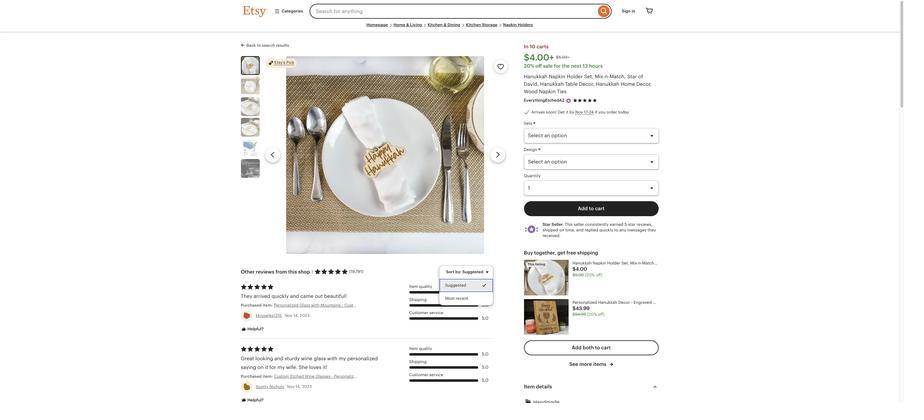 Task type: vqa. For each thing, say whether or not it's contained in the screenshot.
'stöbern'
no



Task type: locate. For each thing, give the bounding box(es) containing it.
in
[[632, 9, 636, 13]]

54.99
[[576, 312, 587, 317]]

purchased item: down arrived
[[241, 303, 274, 308]]

1 vertical spatial purchased item:
[[241, 374, 274, 379]]

2 helpful? button from the top
[[236, 395, 269, 403]]

1 & from the left
[[407, 22, 409, 27]]

quality for they arrived quickly and came out beautiful!
[[419, 284, 432, 289]]

1 vertical spatial for
[[270, 364, 276, 370]]

1 vertical spatial quickly
[[272, 293, 289, 299]]

1 vertical spatial and
[[290, 293, 299, 299]]

out
[[315, 293, 323, 299]]

0 vertical spatial my
[[339, 356, 346, 361]]

(20% for 4.00
[[586, 273, 595, 277]]

by
[[570, 110, 575, 114]]

2 helpful? from the top
[[247, 398, 264, 402]]

helpful? down scotty at the left of page
[[247, 398, 264, 402]]

0 vertical spatial add
[[578, 205, 588, 211]]

decor,
[[579, 81, 595, 87], [637, 81, 652, 87]]

kitchen left "storage"
[[466, 22, 481, 27]]

to right back
[[257, 43, 261, 48]]

add
[[578, 205, 588, 211], [572, 345, 582, 351]]

1 vertical spatial shipping
[[409, 359, 427, 364]]

home left living
[[394, 22, 406, 27]]

banner
[[232, 0, 668, 22]]

add up seller on the bottom
[[578, 205, 588, 211]]

to
[[257, 43, 261, 48], [589, 205, 594, 211], [615, 228, 619, 232], [596, 345, 600, 351]]

1 horizontal spatial this
[[565, 222, 573, 227]]

you
[[599, 110, 606, 114]]

Search for anything text field
[[310, 4, 597, 19]]

2 customer from the top
[[409, 372, 429, 377]]

1 vertical spatial my
[[278, 364, 285, 370]]

1 item quality from the top
[[409, 284, 432, 289]]

0 horizontal spatial star
[[543, 222, 551, 227]]

consistently
[[586, 222, 609, 227]]

0 horizontal spatial &
[[407, 22, 409, 27]]

on down looking
[[258, 364, 264, 370]]

home down match,
[[621, 81, 635, 87]]

(20%
[[586, 273, 595, 277], [588, 312, 597, 317]]

kknowles1215
[[256, 313, 282, 318]]

storage
[[482, 22, 498, 27]]

0 vertical spatial quality
[[419, 284, 432, 289]]

service
[[430, 310, 444, 315], [430, 372, 444, 377]]

1 customer from the top
[[409, 310, 429, 315]]

1 kitchen from the left
[[428, 22, 443, 27]]

nov right kknowles1215 link
[[285, 313, 293, 318]]

2 item quality from the top
[[409, 346, 432, 351]]

1 horizontal spatial it
[[566, 110, 569, 114]]

decor, down set,
[[579, 81, 595, 87]]

0 horizontal spatial kitchen
[[428, 22, 443, 27]]

2 customer service from the top
[[409, 372, 444, 377]]

and left sturdy
[[275, 356, 284, 361]]

suggested button
[[440, 279, 493, 292]]

0 vertical spatial service
[[430, 310, 444, 315]]

this listing
[[528, 262, 546, 266]]

0 horizontal spatial home
[[394, 22, 406, 27]]

2 decor, from the left
[[637, 81, 652, 87]]

& left dining
[[444, 22, 447, 27]]

1 horizontal spatial decor,
[[637, 81, 652, 87]]

1 vertical spatial add
[[572, 345, 582, 351]]

1 service from the top
[[430, 310, 444, 315]]

home inside menu bar
[[394, 22, 406, 27]]

for inside great looking and sturdy wine glass with my personalized saying on it for my wife. she loves it!
[[270, 364, 276, 370]]

1 vertical spatial it
[[265, 364, 268, 370]]

helpful? for they arrived quickly and came out beautiful!
[[247, 327, 264, 331]]

1 horizontal spatial &
[[444, 22, 447, 27]]

0 vertical spatial customer service
[[409, 310, 444, 315]]

1 helpful? from the top
[[247, 327, 264, 331]]

hanukkah napkin holder set, mix-n-match, star of david, hanukkah table decor, hanukkah home decor, wood napkin ties image
[[524, 260, 569, 295]]

everythingetchedaz link
[[524, 98, 565, 103]]

add both to cart
[[572, 345, 611, 351]]

today
[[619, 110, 630, 114]]

on down the seller.
[[560, 228, 565, 232]]

item details button
[[519, 379, 665, 394]]

14, down she
[[296, 384, 301, 389]]

1 vertical spatial helpful? button
[[236, 395, 269, 403]]

0 vertical spatial star
[[628, 74, 637, 80]]

1 vertical spatial customer
[[409, 372, 429, 377]]

purchased item:
[[241, 303, 274, 308], [241, 374, 274, 379]]

1 vertical spatial customer service
[[409, 372, 444, 377]]

other reviews from this shop
[[241, 269, 310, 275]]

buy together, get free shipping
[[524, 250, 599, 256]]

1 purchased from the top
[[241, 303, 262, 308]]

hours
[[589, 63, 603, 69]]

0 horizontal spatial my
[[278, 364, 285, 370]]

0 horizontal spatial decor,
[[579, 81, 595, 87]]

suggested right by:
[[463, 269, 484, 274]]

1 vertical spatial suggested
[[446, 283, 467, 288]]

2023 down came at left
[[300, 313, 310, 318]]

napkin
[[503, 22, 517, 27], [549, 74, 566, 80], [539, 89, 556, 95]]

helpful? down the kknowles1215
[[247, 327, 264, 331]]

quickly down consistently
[[600, 228, 614, 232]]

0 vertical spatial quickly
[[600, 228, 614, 232]]

& left living
[[407, 22, 409, 27]]

star left of
[[628, 74, 637, 80]]

add left the both
[[572, 345, 582, 351]]

time,
[[566, 228, 576, 232]]

1 vertical spatial off)
[[598, 312, 605, 317]]

1 purchased item: from the top
[[241, 303, 274, 308]]

1 vertical spatial item:
[[263, 374, 273, 379]]

hanukkah napkin holder set mix-n-match star of david image 5 image
[[241, 138, 260, 157]]

star
[[629, 222, 636, 227]]

1 vertical spatial service
[[430, 372, 444, 377]]

1 horizontal spatial quickly
[[600, 228, 614, 232]]

kitchen left dining
[[428, 22, 443, 27]]

0 vertical spatial suggested
[[463, 269, 484, 274]]

1 horizontal spatial on
[[560, 228, 565, 232]]

came
[[301, 293, 314, 299]]

$
[[573, 266, 576, 272], [573, 273, 576, 277], [573, 305, 576, 311], [573, 312, 576, 317]]

helpful? button down kknowles1215 link
[[236, 324, 269, 335]]

4 5.0 from the top
[[482, 352, 489, 357]]

2 & from the left
[[444, 22, 447, 27]]

kitchen for kitchen storage
[[466, 22, 481, 27]]

0 vertical spatial this
[[565, 222, 573, 227]]

(20% inside $ 43.99 $ 54.99 (20% off)
[[588, 312, 597, 317]]

2 quality from the top
[[419, 346, 432, 351]]

0 vertical spatial purchased item:
[[241, 303, 274, 308]]

(20% inside $ 4.00 $ 5.00 (20% off)
[[586, 273, 595, 277]]

0 vertical spatial helpful? button
[[236, 324, 269, 335]]

to right the both
[[596, 345, 600, 351]]

from
[[276, 269, 287, 275]]

received.
[[543, 233, 561, 238]]

2023 down she
[[302, 384, 312, 389]]

2 kitchen from the left
[[466, 22, 481, 27]]

carts
[[537, 44, 549, 50]]

decor, down of
[[637, 81, 652, 87]]

on
[[560, 228, 565, 232], [258, 364, 264, 370]]

1 vertical spatial cart
[[602, 345, 611, 351]]

living
[[410, 22, 422, 27]]

my left wife. on the bottom
[[278, 364, 285, 370]]

0 horizontal spatial quickly
[[272, 293, 289, 299]]

2 shipping from the top
[[409, 359, 427, 364]]

purchased down saying
[[241, 374, 262, 379]]

4 $ from the top
[[573, 312, 576, 317]]

reviews
[[256, 269, 275, 275]]

star_seller image
[[566, 98, 572, 103]]

helpful? button for great looking and sturdy wine glass with my personalized saying on it for my wife. she loves it!
[[236, 395, 269, 403]]

item: up scotty nichols link
[[263, 374, 273, 379]]

off) for 4.00
[[596, 273, 603, 277]]

item: up the kknowles1215
[[263, 303, 273, 308]]

2 vertical spatial and
[[275, 356, 284, 361]]

0 horizontal spatial hanukkah napkin holder set mix-n-match star of david image 1 image
[[242, 57, 259, 74]]

other
[[241, 269, 255, 275]]

1 vertical spatial home
[[621, 81, 635, 87]]

off) inside $ 4.00 $ 5.00 (20% off)
[[596, 273, 603, 277]]

hanukkah napkin holder set mix-n-match star of david image 1 image
[[286, 56, 485, 254], [242, 57, 259, 74]]

home
[[394, 22, 406, 27], [621, 81, 635, 87]]

and down seller on the bottom
[[577, 228, 584, 232]]

0 vertical spatial purchased
[[241, 303, 262, 308]]

2 vertical spatial napkin
[[539, 89, 556, 95]]

0 vertical spatial shipping
[[409, 297, 427, 302]]

0 vertical spatial item
[[409, 284, 418, 289]]

quickly inside this seller consistently earned 5-star reviews, shipped on time, and replied quickly to any messages they received.
[[600, 228, 614, 232]]

off) right 54.99
[[598, 312, 605, 317]]

$ up 54.99
[[573, 305, 576, 311]]

kitchen
[[428, 22, 443, 27], [466, 22, 481, 27]]

suggested
[[463, 269, 484, 274], [446, 283, 467, 288]]

item
[[409, 284, 418, 289], [409, 346, 418, 351], [524, 384, 535, 390]]

any
[[620, 228, 627, 232]]

this
[[288, 269, 297, 275]]

looking
[[256, 356, 273, 361]]

together,
[[535, 250, 557, 256]]

customer service for they arrived quickly and came out beautiful!
[[409, 310, 444, 315]]

item inside dropdown button
[[524, 384, 535, 390]]

1 horizontal spatial star
[[628, 74, 637, 80]]

sturdy
[[285, 356, 300, 361]]

1 vertical spatial item quality
[[409, 346, 432, 351]]

quality for great looking and sturdy wine glass with my personalized saying on it for my wife. she loves it!
[[419, 346, 432, 351]]

$ down free
[[573, 273, 576, 277]]

$ up 5.00
[[573, 266, 576, 272]]

and inside this seller consistently earned 5-star reviews, shipped on time, and replied quickly to any messages they received.
[[577, 228, 584, 232]]

1 5.0 from the top
[[482, 290, 489, 295]]

add to cart button
[[524, 201, 659, 216]]

quickly right arrived
[[272, 293, 289, 299]]

it down looking
[[265, 364, 268, 370]]

3 $ from the top
[[573, 305, 576, 311]]

customer service
[[409, 310, 444, 315], [409, 372, 444, 377]]

purchased down they at the bottom left of the page
[[241, 303, 262, 308]]

1 horizontal spatial and
[[290, 293, 299, 299]]

2 purchased from the top
[[241, 374, 262, 379]]

1 vertical spatial (20%
[[588, 312, 597, 317]]

1 decor, from the left
[[579, 81, 595, 87]]

napkin holders
[[503, 22, 533, 27]]

None search field
[[310, 4, 612, 19]]

hanukkah down n-
[[596, 81, 620, 87]]

for left the on the top right
[[554, 63, 561, 69]]

0 horizontal spatial for
[[270, 364, 276, 370]]

star up shipped
[[543, 222, 551, 227]]

arrives soon! get it by nov 17-24 if you order today
[[532, 110, 630, 114]]

napkin down 20% off sale for the next 13 hours on the top of page
[[549, 74, 566, 80]]

napkin up everythingetchedaz in the right top of the page
[[539, 89, 556, 95]]

for down looking
[[270, 364, 276, 370]]

soon! get
[[546, 110, 565, 114]]

item quality
[[409, 284, 432, 289], [409, 346, 432, 351]]

1 vertical spatial star
[[543, 222, 551, 227]]

0 vertical spatial napkin
[[503, 22, 517, 27]]

0 horizontal spatial and
[[275, 356, 284, 361]]

1 customer service from the top
[[409, 310, 444, 315]]

0 vertical spatial on
[[560, 228, 565, 232]]

1 item: from the top
[[263, 303, 273, 308]]

earned
[[610, 222, 624, 227]]

nov right by
[[576, 110, 583, 114]]

1 horizontal spatial kitchen
[[466, 22, 481, 27]]

napkin inside menu bar
[[503, 22, 517, 27]]

cart up consistently
[[595, 205, 605, 211]]

0 vertical spatial off)
[[596, 273, 603, 277]]

0 vertical spatial customer
[[409, 310, 429, 315]]

0 vertical spatial item quality
[[409, 284, 432, 289]]

hanukkah
[[524, 74, 548, 80], [541, 81, 564, 87], [596, 81, 620, 87]]

1 horizontal spatial hanukkah napkin holder set mix-n-match star of david image 1 image
[[286, 56, 485, 254]]

this inside this seller consistently earned 5-star reviews, shipped on time, and replied quickly to any messages they received.
[[565, 222, 573, 227]]

1 vertical spatial nov
[[285, 313, 293, 318]]

helpful? for great looking and sturdy wine glass with my personalized saying on it for my wife. she loves it!
[[247, 398, 264, 402]]

5-
[[625, 222, 629, 227]]

$ right personalized hanukkah decor - engraved wood sign, 14x10 hanukkah sign, menorah and custom name, classy hanukkah decorations, design: hnka1 image
[[573, 312, 576, 317]]

1 vertical spatial item
[[409, 346, 418, 351]]

1 horizontal spatial home
[[621, 81, 635, 87]]

(20% down the 43.99 on the right bottom of page
[[588, 312, 597, 317]]

0 vertical spatial and
[[577, 228, 584, 232]]

back
[[247, 43, 256, 48]]

2 service from the top
[[430, 372, 444, 377]]

2 vertical spatial nov
[[287, 384, 295, 389]]

2 purchased item: from the top
[[241, 374, 274, 379]]

menu bar containing homepage
[[243, 22, 657, 32]]

and left came at left
[[290, 293, 299, 299]]

this for seller
[[565, 222, 573, 227]]

to down earned
[[615, 228, 619, 232]]

0 horizontal spatial this
[[528, 262, 535, 266]]

personalized hanukkah decor - engraved wood sign, 14x10 hanukkah sign, menorah and custom name, classy hanukkah decorations, design: hnka1 image
[[524, 299, 569, 335]]

kitchen for kitchen & dining
[[428, 22, 443, 27]]

2 item: from the top
[[263, 374, 273, 379]]

0 vertical spatial home
[[394, 22, 406, 27]]

wife.
[[286, 364, 298, 370]]

banner containing categories
[[232, 0, 668, 22]]

2 vertical spatial item
[[524, 384, 535, 390]]

add for add both to cart
[[572, 345, 582, 351]]

14, down they arrived quickly and came out beautiful!
[[294, 313, 299, 318]]

nov right nichols
[[287, 384, 295, 389]]

0 horizontal spatial it
[[265, 364, 268, 370]]

1 shipping from the top
[[409, 297, 427, 302]]

quickly
[[600, 228, 614, 232], [272, 293, 289, 299]]

menu
[[440, 265, 494, 305]]

0 vertical spatial (20%
[[586, 273, 595, 277]]

helpful? button down scotty at the left of page
[[236, 395, 269, 403]]

14,
[[294, 313, 299, 318], [296, 384, 301, 389]]

kitchen & dining link
[[428, 22, 461, 27]]

20% off sale for the next 13 hours
[[524, 63, 603, 69]]

1 vertical spatial purchased
[[241, 374, 262, 379]]

6 5.0 from the top
[[482, 378, 489, 383]]

purchased item: up scotty at the left of page
[[241, 374, 274, 379]]

this left listing at right
[[528, 262, 535, 266]]

see
[[570, 361, 579, 367]]

off) right 5.00
[[596, 273, 603, 277]]

2 horizontal spatial and
[[577, 228, 584, 232]]

(20% right 5.00
[[586, 273, 595, 277]]

item for they arrived quickly and came out beautiful!
[[409, 284, 418, 289]]

it left by
[[566, 110, 569, 114]]

design
[[524, 147, 539, 152]]

purchased item: for looking
[[241, 374, 274, 379]]

2 5.0 from the top
[[482, 303, 489, 308]]

1 horizontal spatial for
[[554, 63, 561, 69]]

1 vertical spatial quality
[[419, 346, 432, 351]]

customer for they arrived quickly and came out beautiful!
[[409, 310, 429, 315]]

0 vertical spatial item:
[[263, 303, 273, 308]]

hanukkah up ties on the right top of page
[[541, 81, 564, 87]]

this up time,
[[565, 222, 573, 227]]

1 vertical spatial on
[[258, 364, 264, 370]]

quality
[[419, 284, 432, 289], [419, 346, 432, 351]]

$4.00+ $5.00+
[[524, 52, 570, 62]]

0 vertical spatial helpful?
[[247, 327, 264, 331]]

1 quality from the top
[[419, 284, 432, 289]]

kknowles1215 nov 14, 2023
[[256, 313, 310, 318]]

my right the with
[[339, 356, 346, 361]]

napkin left holders
[[503, 22, 517, 27]]

0 vertical spatial 14,
[[294, 313, 299, 318]]

1 $ from the top
[[573, 266, 576, 272]]

back to search results link
[[241, 42, 289, 48]]

helpful? button
[[236, 324, 269, 335], [236, 395, 269, 403]]

0 horizontal spatial on
[[258, 364, 264, 370]]

menu bar
[[243, 22, 657, 32]]

1 vertical spatial napkin
[[549, 74, 566, 80]]

purchased for they
[[241, 303, 262, 308]]

1 helpful? button from the top
[[236, 324, 269, 335]]

off) inside $ 43.99 $ 54.99 (20% off)
[[598, 312, 605, 317]]

suggested up most recent
[[446, 283, 467, 288]]

menu containing suggested
[[440, 265, 494, 305]]

item:
[[263, 303, 273, 308], [263, 374, 273, 379]]

cart up items at right
[[602, 345, 611, 351]]

1 vertical spatial this
[[528, 262, 535, 266]]

1 vertical spatial helpful?
[[247, 398, 264, 402]]



Task type: describe. For each thing, give the bounding box(es) containing it.
service for they arrived quickly and came out beautiful!
[[430, 310, 444, 315]]

purchased for great
[[241, 374, 262, 379]]

hanukkah up david,
[[524, 74, 548, 80]]

item for great looking and sturdy wine glass with my personalized saying on it for my wife. she loves it!
[[409, 346, 418, 351]]

1 horizontal spatial my
[[339, 356, 346, 361]]

if
[[595, 110, 598, 114]]

2 $ from the top
[[573, 273, 576, 277]]

on inside this seller consistently earned 5-star reviews, shipped on time, and replied quickly to any messages they received.
[[560, 228, 565, 232]]

messages
[[628, 228, 647, 232]]

|
[[312, 269, 313, 274]]

item quality for they arrived quickly and came out beautiful!
[[409, 284, 432, 289]]

of
[[639, 74, 644, 80]]

0 vertical spatial 2023
[[300, 313, 310, 318]]

customer for great looking and sturdy wine glass with my personalized saying on it for my wife. she loves it!
[[409, 372, 429, 377]]

most recent
[[446, 296, 469, 301]]

reviews,
[[637, 222, 653, 227]]

item quality for great looking and sturdy wine glass with my personalized saying on it for my wife. she loves it!
[[409, 346, 432, 351]]

24
[[589, 110, 594, 114]]

holders
[[518, 22, 533, 27]]

0 vertical spatial for
[[554, 63, 561, 69]]

great
[[241, 356, 254, 361]]

in 10 carts
[[524, 44, 549, 50]]

sort by: suggested button
[[442, 265, 496, 279]]

etsy's
[[275, 60, 285, 65]]

kitchen & dining
[[428, 22, 461, 27]]

3 5.0 from the top
[[482, 316, 489, 321]]

this for listing
[[528, 262, 535, 266]]

to up consistently
[[589, 205, 594, 211]]

17-
[[584, 110, 589, 114]]

search
[[262, 43, 275, 48]]

& for kitchen
[[444, 22, 447, 27]]

add for add to cart
[[578, 205, 588, 211]]

homepage
[[367, 22, 388, 27]]

& for home
[[407, 22, 409, 27]]

shipped
[[543, 228, 559, 232]]

hanukkah napkin holder set mix-n-match star of david image 4 image
[[241, 118, 260, 137]]

purchased item: for arrived
[[241, 303, 274, 308]]

kitchen storage
[[466, 22, 498, 27]]

star inside hanukkah napkin holder set, mix-n-match, star of david, hanukkah table decor, hanukkah home decor, wood napkin ties
[[628, 74, 637, 80]]

hanukkah napkin holder set mix-n-match star of david image 3 image
[[241, 97, 260, 116]]

items
[[594, 361, 607, 367]]

seller
[[574, 222, 585, 227]]

this seller consistently earned 5-star reviews, shipped on time, and replied quickly to any messages they received.
[[543, 222, 657, 238]]

scotty nichols link
[[256, 384, 284, 389]]

table
[[565, 81, 578, 87]]

item details
[[524, 384, 552, 390]]

$5.00+
[[556, 55, 570, 60]]

off) for 43.99
[[598, 312, 605, 317]]

set,
[[585, 74, 594, 80]]

see more items
[[570, 361, 608, 367]]

sets
[[524, 121, 534, 126]]

they
[[648, 228, 657, 232]]

(20% for 43.99
[[588, 312, 597, 317]]

buy
[[524, 250, 533, 256]]

categories button
[[270, 6, 308, 17]]

glass
[[314, 356, 326, 361]]

0 vertical spatial nov
[[576, 110, 583, 114]]

ties
[[557, 89, 567, 95]]

shipping for they arrived quickly and came out beautiful!
[[409, 297, 427, 302]]

0 vertical spatial it
[[566, 110, 569, 114]]

it inside great looking and sturdy wine glass with my personalized saying on it for my wife. she loves it!
[[265, 364, 268, 370]]

item: for arrived
[[263, 303, 273, 308]]

with
[[327, 356, 338, 361]]

free
[[567, 250, 577, 256]]

1 vertical spatial 14,
[[296, 384, 301, 389]]

everythingetchedaz
[[524, 98, 565, 103]]

personalized
[[348, 356, 378, 361]]

on inside great looking and sturdy wine glass with my personalized saying on it for my wife. she loves it!
[[258, 364, 264, 370]]

great looking and sturdy wine glass with my personalized saying on it for my wife. she loves it!
[[241, 356, 378, 370]]

1 vertical spatial 2023
[[302, 384, 312, 389]]

sign in button
[[618, 6, 640, 17]]

sale
[[544, 63, 553, 69]]

listing
[[536, 262, 546, 266]]

results
[[276, 43, 289, 48]]

replied
[[585, 228, 599, 232]]

the
[[562, 63, 570, 69]]

order
[[607, 110, 618, 114]]

both
[[583, 345, 594, 351]]

arrived
[[254, 293, 271, 299]]

shipping for great looking and sturdy wine glass with my personalized saying on it for my wife. she loves it!
[[409, 359, 427, 364]]

43.99
[[576, 305, 590, 311]]

suggested inside suggested button
[[446, 283, 467, 288]]

and inside great looking and sturdy wine glass with my personalized saying on it for my wife. she loves it!
[[275, 356, 284, 361]]

5.00
[[576, 273, 584, 277]]

helpful? button for they arrived quickly and came out beautiful!
[[236, 324, 269, 335]]

quantity
[[524, 173, 541, 178]]

off
[[536, 63, 542, 69]]

etsy's pick button
[[265, 58, 297, 68]]

add both to cart button
[[524, 340, 659, 355]]

item: for looking
[[263, 374, 273, 379]]

sign in
[[622, 9, 636, 13]]

in
[[524, 44, 529, 50]]

by:
[[456, 269, 462, 274]]

shop
[[298, 269, 310, 275]]

(19,791)
[[350, 269, 364, 274]]

suggested inside sort by: suggested dropdown button
[[463, 269, 484, 274]]

20%
[[524, 63, 535, 69]]

etsy's pick
[[275, 60, 295, 65]]

match,
[[610, 74, 626, 80]]

details
[[536, 384, 552, 390]]

seller.
[[552, 222, 564, 227]]

scotty
[[256, 384, 269, 389]]

service for great looking and sturdy wine glass with my personalized saying on it for my wife. she loves it!
[[430, 372, 444, 377]]

back to search results
[[247, 43, 289, 48]]

sign
[[622, 9, 631, 13]]

homepage link
[[367, 22, 388, 27]]

to inside this seller consistently earned 5-star reviews, shipped on time, and replied quickly to any messages they received.
[[615, 228, 619, 232]]

scotty nichols nov 14, 2023
[[256, 384, 312, 389]]

hanukkah napkin holder set mix-n-match star of david image 6 image
[[241, 159, 260, 178]]

customer service for great looking and sturdy wine glass with my personalized saying on it for my wife. she loves it!
[[409, 372, 444, 377]]

4.00
[[576, 266, 588, 272]]

she
[[299, 364, 308, 370]]

5 5.0 from the top
[[482, 365, 489, 370]]

they
[[241, 293, 252, 299]]

more
[[580, 361, 592, 367]]

david,
[[524, 81, 539, 87]]

$ 4.00 $ 5.00 (20% off)
[[573, 266, 603, 277]]

recent
[[456, 296, 469, 301]]

home & living link
[[394, 22, 422, 27]]

kitchen storage link
[[466, 22, 498, 27]]

loves
[[309, 364, 322, 370]]

0 vertical spatial cart
[[595, 205, 605, 211]]

home inside hanukkah napkin holder set, mix-n-match, star of david, hanukkah table decor, hanukkah home decor, wood napkin ties
[[621, 81, 635, 87]]

hanukkah napkin holder set mix-n-match star of david image 2 image
[[241, 77, 260, 95]]



